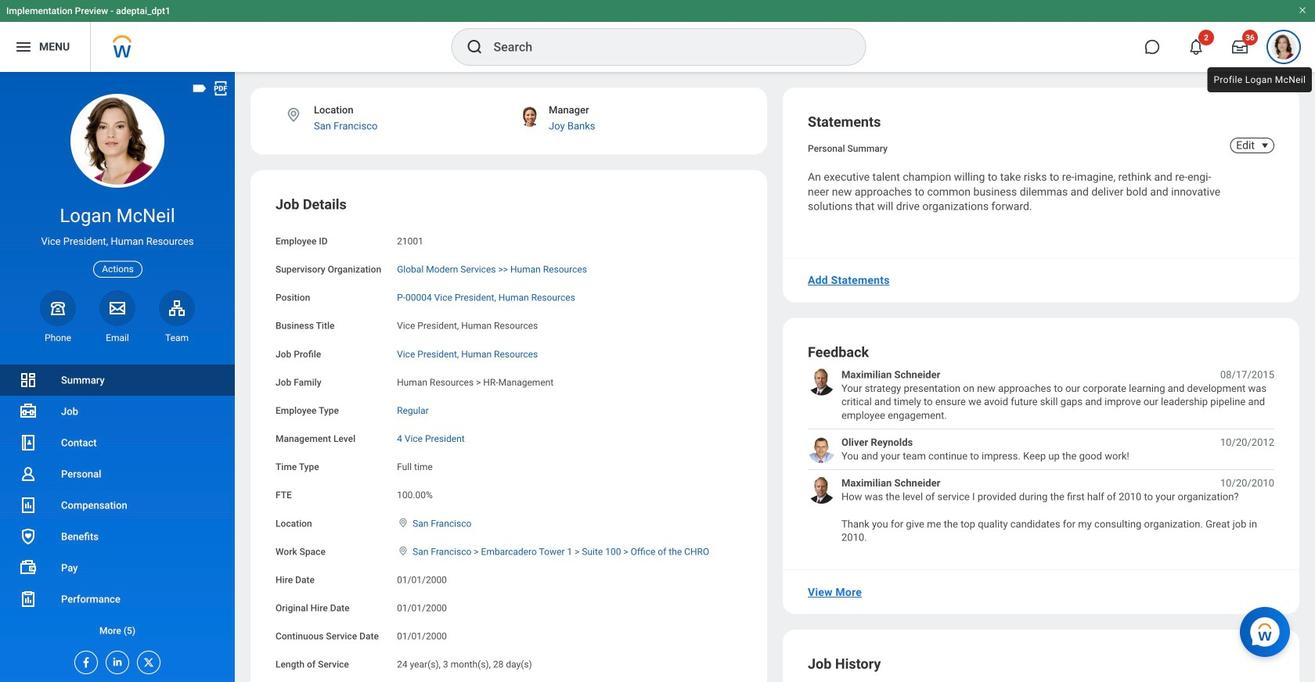 Task type: locate. For each thing, give the bounding box(es) containing it.
phone logan mcneil element
[[40, 332, 76, 345]]

0 vertical spatial location image
[[397, 518, 410, 529]]

inbox large image
[[1233, 39, 1248, 55]]

x image
[[138, 652, 155, 670]]

banner
[[0, 0, 1316, 72]]

notifications large image
[[1189, 39, 1204, 55]]

facebook image
[[75, 652, 92, 670]]

mail image
[[108, 299, 127, 318]]

contact image
[[19, 434, 38, 453]]

pay image
[[19, 559, 38, 578]]

email logan mcneil element
[[99, 332, 135, 345]]

linkedin image
[[107, 652, 124, 669]]

location image
[[397, 518, 410, 529], [397, 546, 410, 557]]

group
[[276, 195, 742, 683]]

employee's photo (maximilian schneider) image
[[808, 368, 836, 396], [808, 477, 836, 504]]

search image
[[466, 38, 484, 56]]

view printable version (pdf) image
[[212, 80, 229, 97]]

view team image
[[168, 299, 186, 318]]

caret down image
[[1256, 139, 1275, 152]]

employee's photo (maximilian schneider) image down employee's photo (oliver reynolds)
[[808, 477, 836, 504]]

personal summary element
[[808, 140, 888, 154]]

list
[[0, 365, 235, 647], [808, 368, 1275, 545]]

1 vertical spatial employee's photo (maximilian schneider) image
[[808, 477, 836, 504]]

0 vertical spatial employee's photo (maximilian schneider) image
[[808, 368, 836, 396]]

tooltip
[[1205, 64, 1316, 96]]

1 vertical spatial location image
[[397, 546, 410, 557]]

1 horizontal spatial list
[[808, 368, 1275, 545]]

2 location image from the top
[[397, 546, 410, 557]]

navigation pane region
[[0, 72, 235, 683]]

employee's photo (maximilian schneider) image up employee's photo (oliver reynolds)
[[808, 368, 836, 396]]



Task type: vqa. For each thing, say whether or not it's contained in the screenshot.
Dashboard icon
no



Task type: describe. For each thing, give the bounding box(es) containing it.
1 location image from the top
[[397, 518, 410, 529]]

profile logan mcneil image
[[1272, 34, 1297, 63]]

personal image
[[19, 465, 38, 484]]

0 horizontal spatial list
[[0, 365, 235, 647]]

full time element
[[397, 459, 433, 473]]

summary image
[[19, 371, 38, 390]]

compensation image
[[19, 496, 38, 515]]

location image
[[285, 107, 302, 124]]

job image
[[19, 403, 38, 421]]

1 employee's photo (maximilian schneider) image from the top
[[808, 368, 836, 396]]

performance image
[[19, 590, 38, 609]]

close environment banner image
[[1298, 5, 1308, 15]]

2 employee's photo (maximilian schneider) image from the top
[[808, 477, 836, 504]]

team logan mcneil element
[[159, 332, 195, 345]]

employee's photo (oliver reynolds) image
[[808, 436, 836, 464]]

Search Workday  search field
[[494, 30, 834, 64]]

tag image
[[191, 80, 208, 97]]

benefits image
[[19, 528, 38, 547]]

phone image
[[47, 299, 69, 318]]

justify image
[[14, 38, 33, 56]]



